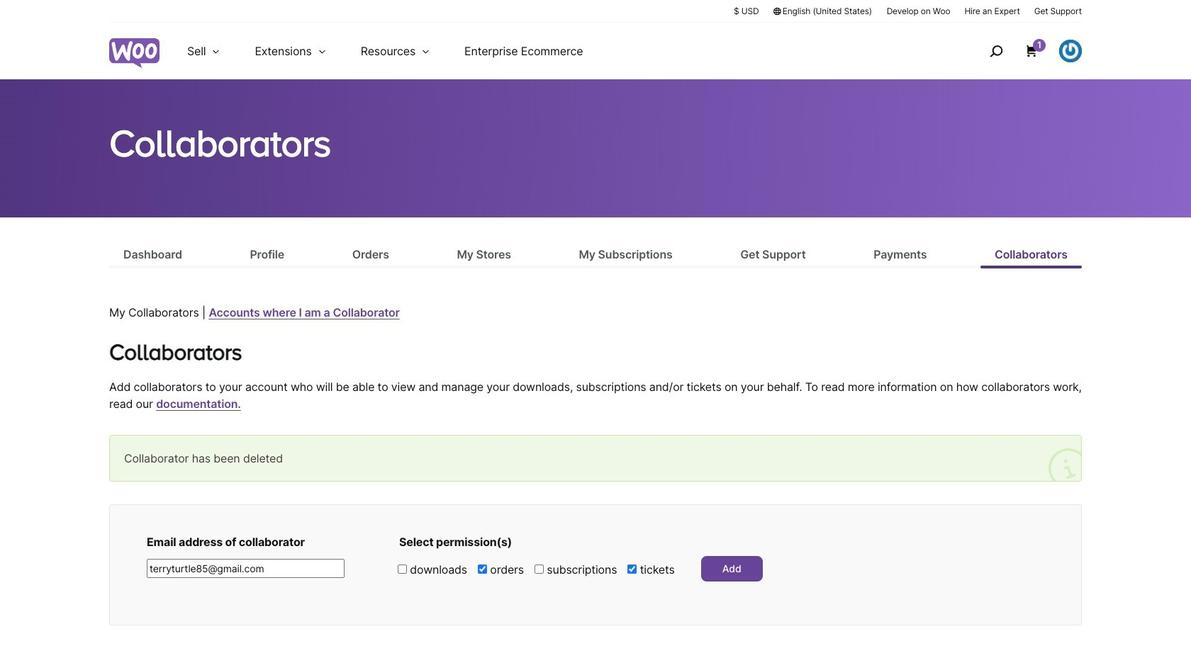 Task type: locate. For each thing, give the bounding box(es) containing it.
service navigation menu element
[[959, 28, 1082, 74]]

None checkbox
[[398, 565, 407, 574], [628, 565, 637, 574], [398, 565, 407, 574], [628, 565, 637, 574]]

None checkbox
[[478, 565, 487, 574], [535, 565, 544, 574], [478, 565, 487, 574], [535, 565, 544, 574]]



Task type: describe. For each thing, give the bounding box(es) containing it.
open account menu image
[[1059, 40, 1082, 62]]

search image
[[985, 40, 1007, 62]]



Task type: vqa. For each thing, say whether or not it's contained in the screenshot.
Service navigation menu element
yes



